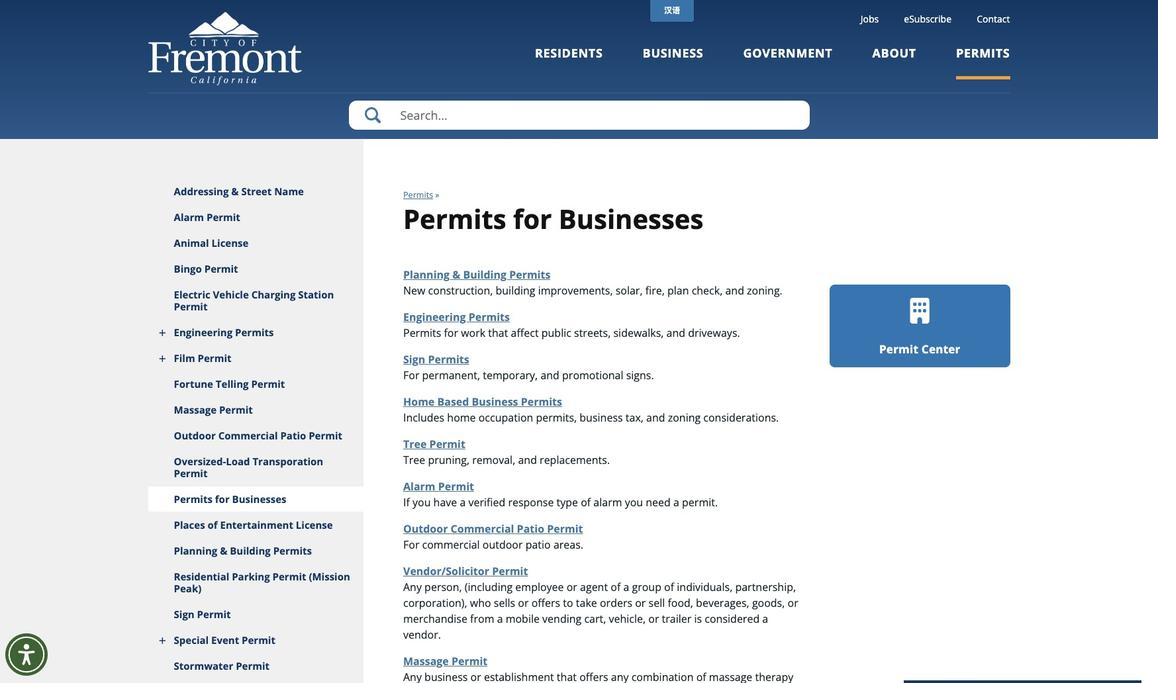 Task type: describe. For each thing, give the bounding box(es) containing it.
if
[[403, 495, 410, 510]]

1 vertical spatial massage
[[403, 654, 449, 669]]

a right need
[[674, 495, 680, 510]]

engineering permits
[[174, 326, 274, 339]]

permit inside tree permit tree pruning, removal, and replacements.
[[430, 437, 466, 452]]

permits,
[[536, 411, 577, 425]]

mobile
[[506, 612, 540, 627]]

permit left center
[[880, 342, 919, 357]]

animal
[[174, 237, 209, 250]]

0 vertical spatial license
[[212, 237, 249, 250]]

places of entertainment license link
[[148, 513, 364, 539]]

removal,
[[473, 453, 516, 468]]

of up the orders
[[611, 580, 621, 595]]

from
[[470, 612, 495, 627]]

for inside sign permits for permanent, temporary, and promotional signs.
[[403, 368, 420, 383]]

have
[[434, 495, 457, 510]]

planning for planning & building permits new construction, building improvements, solar, fire, plan check, and zoning.
[[403, 268, 450, 282]]

permit down film permit "link"
[[251, 378, 285, 391]]

1 vertical spatial permits link
[[403, 189, 433, 201]]

plan
[[668, 283, 689, 298]]

parking
[[232, 570, 270, 584]]

vendor.
[[403, 628, 441, 643]]

check,
[[692, 283, 723, 298]]

business
[[580, 411, 623, 425]]

vehicle
[[213, 288, 249, 301]]

business link
[[643, 45, 704, 79]]

permit down "from"
[[452, 654, 488, 669]]

need
[[646, 495, 671, 510]]

sign permits for permanent, temporary, and promotional signs.
[[403, 352, 654, 383]]

1 horizontal spatial business
[[643, 45, 704, 61]]

tree permit link
[[403, 437, 466, 452]]

or up mobile
[[518, 596, 529, 611]]

and inside tree permit tree pruning, removal, and replacements.
[[518, 453, 537, 468]]

permit inside "link"
[[198, 352, 232, 365]]

based
[[438, 395, 469, 409]]

1 tree from the top
[[403, 437, 427, 452]]

massage permit link for permits
[[403, 654, 488, 669]]

bingo permit
[[174, 262, 238, 276]]

outdoor for outdoor commercial patio permit
[[174, 429, 216, 443]]

permit inside oversized-load transporation permit
[[174, 467, 208, 480]]

permit inside electric vehicle charging station permit
[[174, 300, 208, 313]]

verified
[[469, 495, 506, 510]]

permit down sign permit link
[[242, 634, 276, 647]]

a down goods,
[[763, 612, 769, 627]]

considerations.
[[704, 411, 779, 425]]

outdoor
[[483, 538, 523, 552]]

center
[[922, 342, 961, 357]]

is
[[695, 612, 702, 627]]

or down 'sell'
[[649, 612, 660, 627]]

home
[[447, 411, 476, 425]]

a up the orders
[[624, 580, 630, 595]]

special
[[174, 634, 209, 647]]

(mission
[[309, 570, 350, 584]]

engineering for engineering permits
[[174, 326, 233, 339]]

stormwater permit
[[174, 660, 270, 673]]

telling
[[216, 378, 249, 391]]

jobs
[[861, 13, 879, 25]]

about
[[873, 45, 917, 61]]

permit up animal license
[[207, 211, 240, 224]]

bingo permit link
[[148, 256, 364, 282]]

occupation
[[479, 411, 534, 425]]

alarm for alarm permit if you have a verified response type of alarm you need a permit.
[[403, 480, 436, 494]]

that
[[488, 326, 508, 340]]

name
[[274, 185, 304, 198]]

promotional
[[563, 368, 624, 383]]

stormwater permit link
[[148, 654, 364, 680]]

government link
[[744, 45, 833, 79]]

permits for businesses
[[174, 493, 287, 506]]

film
[[174, 352, 195, 365]]

replacements.
[[540, 453, 610, 468]]

beverages,
[[696, 596, 750, 611]]

signs.
[[627, 368, 654, 383]]

esubscribe
[[905, 13, 952, 25]]

and inside the planning & building permits new construction, building improvements, solar, fire, plan check, and zoning.
[[726, 283, 745, 298]]

sign for sign permits for permanent, temporary, and promotional signs.
[[403, 352, 425, 367]]

agent
[[580, 580, 608, 595]]

type
[[557, 495, 578, 510]]

of inside the alarm permit if you have a verified response type of alarm you need a permit.
[[581, 495, 591, 510]]

1 vertical spatial planning & building permits link
[[148, 539, 364, 564]]

individuals,
[[677, 580, 733, 595]]

fortune telling permit link
[[148, 372, 364, 398]]

sign permit
[[174, 608, 231, 621]]

animal license link
[[148, 231, 364, 256]]

entertainment
[[220, 519, 293, 532]]

improvements,
[[538, 283, 613, 298]]

fortune telling permit
[[174, 378, 285, 391]]

1 horizontal spatial license
[[296, 519, 333, 532]]

engineering permits permits for work that affect public streets, sidewalks, and driveways.
[[403, 310, 741, 340]]

patio for outdoor commercial patio permit for commercial outdoor patio areas.
[[517, 522, 545, 537]]

sells
[[494, 596, 516, 611]]

and inside 'home based business permits includes home occupation permits, business tax, and zoning considerations.'
[[647, 411, 666, 425]]

alarm permit if you have a verified response type of alarm you need a permit.
[[403, 480, 718, 510]]

affect
[[511, 326, 539, 340]]

residential parking permit (mission peak) link
[[148, 564, 364, 602]]

driveways.
[[689, 326, 741, 340]]

permits permits for businesses
[[403, 189, 704, 237]]

planning & building permits new construction, building improvements, solar, fire, plan check, and zoning.
[[403, 268, 783, 298]]

for inside outdoor commercial patio permit for commercial outdoor patio areas.
[[403, 538, 420, 552]]

addressing & street name link
[[148, 179, 364, 205]]

permits for businesses link
[[148, 487, 364, 513]]

outdoor commercial patio permit
[[174, 429, 343, 443]]

permit down telling on the bottom left of the page
[[219, 403, 253, 417]]

building for planning & building permits new construction, building improvements, solar, fire, plan check, and zoning.
[[463, 268, 507, 282]]

building for planning & building permits
[[230, 545, 271, 558]]

building
[[496, 283, 536, 298]]

government
[[744, 45, 833, 61]]

office building image
[[906, 298, 934, 326]]

fire,
[[646, 283, 665, 298]]

streets,
[[574, 326, 611, 340]]

esubscribe link
[[905, 13, 952, 25]]

of right places
[[208, 519, 218, 532]]

stay connected image
[[904, 680, 1141, 684]]

2 you from the left
[[625, 495, 643, 510]]

electric
[[174, 288, 210, 301]]

sign permit link
[[148, 602, 364, 628]]

permit up special event permit
[[197, 608, 231, 621]]

trailer
[[662, 612, 692, 627]]

alarm permit
[[174, 211, 240, 224]]

of up food,
[[665, 580, 675, 595]]

vendor/solicitor permit link
[[403, 564, 528, 579]]

or left 'sell'
[[635, 596, 646, 611]]

1 vertical spatial alarm permit link
[[403, 480, 474, 494]]

0 vertical spatial alarm permit link
[[148, 205, 364, 231]]

permit down special event permit link
[[236, 660, 270, 673]]

oversized-load transporation permit link
[[148, 449, 364, 487]]

outdoor commercial patio permit for commercial outdoor patio areas.
[[403, 522, 584, 552]]

engineering for engineering permits permits for work that affect public streets, sidewalks, and driveways.
[[403, 310, 466, 325]]

patio
[[526, 538, 551, 552]]

sign for sign permit
[[174, 608, 195, 621]]

1 vertical spatial outdoor commercial patio permit link
[[403, 522, 583, 537]]

about link
[[873, 45, 917, 79]]



Task type: locate. For each thing, give the bounding box(es) containing it.
massage permit down vendor.
[[403, 654, 488, 669]]

1 vertical spatial for
[[444, 326, 458, 340]]

you
[[413, 495, 431, 510], [625, 495, 643, 510]]

home based business permits includes home occupation permits, business tax, and zoning considerations.
[[403, 395, 779, 425]]

permit inside the alarm permit if you have a verified response type of alarm you need a permit.
[[438, 480, 474, 494]]

0 vertical spatial for
[[403, 368, 420, 383]]

planning up "new"
[[403, 268, 450, 282]]

1 horizontal spatial massage
[[403, 654, 449, 669]]

areas.
[[554, 538, 584, 552]]

2 horizontal spatial &
[[453, 268, 461, 282]]

engineering permits link up work
[[403, 310, 510, 325]]

0 horizontal spatial massage
[[174, 403, 217, 417]]

permit.
[[682, 495, 718, 510]]

permit down bingo
[[174, 300, 208, 313]]

outdoor inside outdoor commercial patio permit for commercial outdoor patio areas.
[[403, 522, 448, 537]]

0 horizontal spatial businesses
[[232, 493, 287, 506]]

building
[[463, 268, 507, 282], [230, 545, 271, 558]]

massage permit down fortune telling permit
[[174, 403, 253, 417]]

for up home
[[403, 368, 420, 383]]

addressing & street name
[[174, 185, 304, 198]]

alarm up animal
[[174, 211, 204, 224]]

outdoor commercial patio permit link up the 'load'
[[148, 423, 364, 449]]

1 vertical spatial engineering
[[174, 326, 233, 339]]

0 horizontal spatial engineering
[[174, 326, 233, 339]]

0 horizontal spatial business
[[472, 395, 518, 409]]

permit up transporation
[[309, 429, 343, 443]]

permit up vehicle
[[205, 262, 238, 276]]

1 vertical spatial tree
[[403, 453, 426, 468]]

and right temporary,
[[541, 368, 560, 383]]

and inside engineering permits permits for work that affect public streets, sidewalks, and driveways.
[[667, 326, 686, 340]]

0 horizontal spatial massage permit link
[[148, 398, 364, 423]]

for
[[403, 368, 420, 383], [403, 538, 420, 552]]

places of entertainment license
[[174, 519, 333, 532]]

massage permit
[[174, 403, 253, 417], [403, 654, 488, 669]]

1 horizontal spatial building
[[463, 268, 507, 282]]

0 vertical spatial businesses
[[559, 201, 704, 237]]

0 horizontal spatial alarm
[[174, 211, 204, 224]]

1 horizontal spatial alarm
[[403, 480, 436, 494]]

0 vertical spatial for
[[513, 201, 552, 237]]

patio up patio
[[517, 522, 545, 537]]

0 horizontal spatial &
[[220, 545, 228, 558]]

transporation
[[253, 455, 323, 468]]

group
[[632, 580, 662, 595]]

alarm inside the alarm permit if you have a verified response type of alarm you need a permit.
[[403, 480, 436, 494]]

engineering permits link down electric vehicle charging station permit
[[148, 320, 364, 346]]

permit center link
[[830, 285, 1011, 368]]

planning & building permits link up parking
[[148, 539, 364, 564]]

2 tree from the top
[[403, 453, 426, 468]]

peak)
[[174, 582, 202, 596]]

permit up permits for businesses
[[174, 467, 208, 480]]

0 horizontal spatial you
[[413, 495, 431, 510]]

& up residential
[[220, 545, 228, 558]]

0 horizontal spatial patio
[[281, 429, 306, 443]]

1 horizontal spatial engineering permits link
[[403, 310, 510, 325]]

business inside 'home based business permits includes home occupation permits, business tax, and zoning considerations.'
[[472, 395, 518, 409]]

0 horizontal spatial building
[[230, 545, 271, 558]]

person,
[[425, 580, 462, 595]]

permits inside 'home based business permits includes home occupation permits, business tax, and zoning considerations.'
[[521, 395, 562, 409]]

special event permit
[[174, 634, 276, 647]]

temporary,
[[483, 368, 538, 383]]

tree permit tree pruning, removal, and replacements.
[[403, 437, 610, 468]]

sign
[[403, 352, 425, 367], [174, 608, 195, 621]]

animal license
[[174, 237, 249, 250]]

0 horizontal spatial license
[[212, 237, 249, 250]]

permit up areas.
[[547, 522, 583, 537]]

alarm permit link up have
[[403, 480, 474, 494]]

contact
[[977, 13, 1011, 25]]

massage
[[174, 403, 217, 417], [403, 654, 449, 669]]

cart,
[[585, 612, 606, 627]]

license down alarm permit
[[212, 237, 249, 250]]

0 horizontal spatial engineering permits link
[[148, 320, 364, 346]]

1 horizontal spatial permits link
[[957, 45, 1011, 79]]

& inside the planning & building permits new construction, building improvements, solar, fire, plan check, and zoning.
[[453, 268, 461, 282]]

outdoor up the 'commercial'
[[403, 522, 448, 537]]

oversized-load transporation permit
[[174, 455, 323, 480]]

addressing
[[174, 185, 229, 198]]

or right goods,
[[788, 596, 799, 611]]

2 horizontal spatial for
[[513, 201, 552, 237]]

alarm permit link down street
[[148, 205, 364, 231]]

station
[[298, 288, 334, 301]]

building up parking
[[230, 545, 271, 558]]

permit inside vendor/solicitor permit any person, (including employee or agent of a group of individuals, partnership, corporation), who sells or offers to take orders or sell food, beverages, goods, or merchandise from a mobile vending cart, vehicle, or trailer is considered a vendor.
[[492, 564, 528, 579]]

outdoor commercial patio permit link
[[148, 423, 364, 449], [403, 522, 583, 537]]

patio for outdoor commercial patio permit
[[281, 429, 306, 443]]

contact link
[[977, 13, 1011, 25]]

permits inside sign permits for permanent, temporary, and promotional signs.
[[428, 352, 470, 367]]

planning & building permits link
[[403, 268, 551, 282], [148, 539, 364, 564]]

and inside sign permits for permanent, temporary, and promotional signs.
[[541, 368, 560, 383]]

outdoor for outdoor commercial patio permit for commercial outdoor patio areas.
[[403, 522, 448, 537]]

& for addressing & street name
[[231, 185, 239, 198]]

building inside the planning & building permits new construction, building improvements, solar, fire, plan check, and zoning.
[[463, 268, 507, 282]]

0 vertical spatial commercial
[[218, 429, 278, 443]]

patio up transporation
[[281, 429, 306, 443]]

response
[[508, 495, 554, 510]]

permit up (including
[[492, 564, 528, 579]]

1 you from the left
[[413, 495, 431, 510]]

permit inside outdoor commercial patio permit for commercial outdoor patio areas.
[[547, 522, 583, 537]]

or up to
[[567, 580, 578, 595]]

public
[[542, 326, 572, 340]]

1 horizontal spatial &
[[231, 185, 239, 198]]

businesses inside permits permits for businesses
[[559, 201, 704, 237]]

vendor/solicitor permit any person, (including employee or agent of a group of individuals, partnership, corporation), who sells or offers to take orders or sell food, beverages, goods, or merchandise from a mobile vending cart, vehicle, or trailer is considered a vendor.
[[403, 564, 799, 643]]

commercial up outdoor
[[451, 522, 514, 537]]

0 horizontal spatial permits link
[[403, 189, 433, 201]]

engineering inside engineering permits permits for work that affect public streets, sidewalks, and driveways.
[[403, 310, 466, 325]]

permits link
[[957, 45, 1011, 79], [403, 189, 433, 201]]

0 vertical spatial planning & building permits link
[[403, 268, 551, 282]]

planning up residential
[[174, 545, 217, 558]]

tree down the includes
[[403, 437, 427, 452]]

engineering down "new"
[[403, 310, 466, 325]]

1 horizontal spatial planning & building permits link
[[403, 268, 551, 282]]

planning for planning & building permits
[[174, 545, 217, 558]]

1 horizontal spatial for
[[444, 326, 458, 340]]

commercial for outdoor commercial patio permit
[[218, 429, 278, 443]]

0 horizontal spatial alarm permit link
[[148, 205, 364, 231]]

1 vertical spatial planning
[[174, 545, 217, 558]]

orders
[[600, 596, 633, 611]]

0 horizontal spatial outdoor
[[174, 429, 216, 443]]

outdoor commercial patio permit link up outdoor
[[403, 522, 583, 537]]

0 vertical spatial business
[[643, 45, 704, 61]]

1 vertical spatial alarm
[[403, 480, 436, 494]]

1 horizontal spatial businesses
[[559, 201, 704, 237]]

pruning,
[[428, 453, 470, 468]]

alarm
[[174, 211, 204, 224], [403, 480, 436, 494]]

vehicle,
[[609, 612, 646, 627]]

0 vertical spatial sign
[[403, 352, 425, 367]]

electric vehicle charging station permit
[[174, 288, 334, 313]]

film permit link
[[148, 346, 364, 372]]

2 for from the top
[[403, 538, 420, 552]]

2 vertical spatial for
[[215, 493, 230, 506]]

1 horizontal spatial commercial
[[451, 522, 514, 537]]

you right if
[[413, 495, 431, 510]]

a
[[460, 495, 466, 510], [674, 495, 680, 510], [624, 580, 630, 595], [497, 612, 503, 627], [763, 612, 769, 627]]

who
[[470, 596, 491, 611]]

zoning.
[[747, 283, 783, 298]]

residential parking permit (mission peak)
[[174, 570, 350, 596]]

0 horizontal spatial outdoor commercial patio permit link
[[148, 423, 364, 449]]

planning inside the planning & building permits new construction, building improvements, solar, fire, plan check, and zoning.
[[403, 268, 450, 282]]

license up the (mission
[[296, 519, 333, 532]]

Search text field
[[349, 101, 810, 130]]

0 vertical spatial building
[[463, 268, 507, 282]]

1 vertical spatial building
[[230, 545, 271, 558]]

1 vertical spatial massage permit
[[403, 654, 488, 669]]

0 horizontal spatial planning
[[174, 545, 217, 558]]

1 horizontal spatial you
[[625, 495, 643, 510]]

food,
[[668, 596, 694, 611]]

jobs link
[[861, 13, 879, 25]]

commercial for outdoor commercial patio permit for commercial outdoor patio areas.
[[451, 522, 514, 537]]

business
[[643, 45, 704, 61], [472, 395, 518, 409]]

engineering up film permit in the bottom of the page
[[174, 326, 233, 339]]

planning & building permits link up construction,
[[403, 268, 551, 282]]

home
[[403, 395, 435, 409]]

patio inside outdoor commercial patio permit for commercial outdoor patio areas.
[[517, 522, 545, 537]]

for inside permits permits for businesses
[[513, 201, 552, 237]]

sign inside sign permits for permanent, temporary, and promotional signs.
[[403, 352, 425, 367]]

tax,
[[626, 411, 644, 425]]

0 vertical spatial outdoor
[[174, 429, 216, 443]]

fortune
[[174, 378, 213, 391]]

event
[[211, 634, 239, 647]]

commercial
[[218, 429, 278, 443], [451, 522, 514, 537]]

& for planning & building permits new construction, building improvements, solar, fire, plan check, and zoning.
[[453, 268, 461, 282]]

1 vertical spatial &
[[453, 268, 461, 282]]

sell
[[649, 596, 665, 611]]

1 vertical spatial license
[[296, 519, 333, 532]]

sign up permanent, on the bottom left
[[403, 352, 425, 367]]

employee
[[516, 580, 564, 595]]

outdoor up the oversized- at bottom
[[174, 429, 216, 443]]

massage permit link
[[148, 398, 364, 423], [403, 654, 488, 669]]

zoning
[[668, 411, 701, 425]]

and right sidewalks,
[[667, 326, 686, 340]]

0 vertical spatial massage permit
[[174, 403, 253, 417]]

of right type
[[581, 495, 591, 510]]

1 vertical spatial for
[[403, 538, 420, 552]]

and right the check,
[[726, 283, 745, 298]]

permits inside the planning & building permits new construction, building improvements, solar, fire, plan check, and zoning.
[[510, 268, 551, 282]]

0 vertical spatial outdoor commercial patio permit link
[[148, 423, 364, 449]]

0 horizontal spatial for
[[215, 493, 230, 506]]

1 vertical spatial massage permit link
[[403, 654, 488, 669]]

license
[[212, 237, 249, 250], [296, 519, 333, 532]]

& for planning & building permits
[[220, 545, 228, 558]]

1 vertical spatial commercial
[[451, 522, 514, 537]]

new
[[403, 283, 426, 298]]

1 horizontal spatial massage permit
[[403, 654, 488, 669]]

1 horizontal spatial outdoor
[[403, 522, 448, 537]]

permit up have
[[438, 480, 474, 494]]

1 vertical spatial businesses
[[232, 493, 287, 506]]

1 horizontal spatial alarm permit link
[[403, 480, 474, 494]]

alarm up if
[[403, 480, 436, 494]]

& left street
[[231, 185, 239, 198]]

commercial up the 'load'
[[218, 429, 278, 443]]

massage down vendor.
[[403, 654, 449, 669]]

0 vertical spatial massage permit link
[[148, 398, 364, 423]]

sign permits link
[[403, 352, 470, 367]]

0 horizontal spatial sign
[[174, 608, 195, 621]]

0 vertical spatial planning
[[403, 268, 450, 282]]

permit inside residential parking permit (mission peak)
[[273, 570, 306, 584]]

permanent,
[[422, 368, 480, 383]]

commercial inside outdoor commercial patio permit for commercial outdoor patio areas.
[[451, 522, 514, 537]]

and right removal,
[[518, 453, 537, 468]]

1 horizontal spatial sign
[[403, 352, 425, 367]]

alarm for alarm permit
[[174, 211, 204, 224]]

a right have
[[460, 495, 466, 510]]

businesses
[[559, 201, 704, 237], [232, 493, 287, 506]]

massage down fortune
[[174, 403, 217, 417]]

building up construction,
[[463, 268, 507, 282]]

1 vertical spatial sign
[[174, 608, 195, 621]]

and
[[726, 283, 745, 298], [667, 326, 686, 340], [541, 368, 560, 383], [647, 411, 666, 425], [518, 453, 537, 468]]

permit right parking
[[273, 570, 306, 584]]

sign down peak)
[[174, 608, 195, 621]]

permit down engineering permits
[[198, 352, 232, 365]]

massage permit link down vendor.
[[403, 654, 488, 669]]

outdoor
[[174, 429, 216, 443], [403, 522, 448, 537]]

2 vertical spatial &
[[220, 545, 228, 558]]

offers
[[532, 596, 561, 611]]

0 horizontal spatial massage permit
[[174, 403, 253, 417]]

take
[[576, 596, 597, 611]]

of
[[581, 495, 591, 510], [208, 519, 218, 532], [611, 580, 621, 595], [665, 580, 675, 595]]

oversized-
[[174, 455, 226, 468]]

0 vertical spatial permits link
[[957, 45, 1011, 79]]

1 vertical spatial business
[[472, 395, 518, 409]]

1 horizontal spatial patio
[[517, 522, 545, 537]]

massage permit link up outdoor commercial patio permit
[[148, 398, 364, 423]]

a down sells
[[497, 612, 503, 627]]

1 vertical spatial patio
[[517, 522, 545, 537]]

charging
[[252, 288, 296, 301]]

tree down tree permit link
[[403, 453, 426, 468]]

for inside engineering permits permits for work that affect public streets, sidewalks, and driveways.
[[444, 326, 458, 340]]

residential
[[174, 570, 229, 584]]

1 for from the top
[[403, 368, 420, 383]]

0 vertical spatial patio
[[281, 429, 306, 443]]

permit center
[[880, 342, 961, 357]]

0 horizontal spatial commercial
[[218, 429, 278, 443]]

1 vertical spatial outdoor
[[403, 522, 448, 537]]

0 vertical spatial alarm
[[174, 211, 204, 224]]

solar,
[[616, 283, 643, 298]]

0 vertical spatial engineering
[[403, 310, 466, 325]]

0 vertical spatial &
[[231, 185, 239, 198]]

places
[[174, 519, 205, 532]]

0 horizontal spatial planning & building permits link
[[148, 539, 364, 564]]

corporation),
[[403, 596, 468, 611]]

1 horizontal spatial planning
[[403, 268, 450, 282]]

and right tax,
[[647, 411, 666, 425]]

0 vertical spatial massage
[[174, 403, 217, 417]]

1 horizontal spatial massage permit link
[[403, 654, 488, 669]]

massage permit link for residents
[[148, 398, 364, 423]]

you left need
[[625, 495, 643, 510]]

permit up pruning,
[[430, 437, 466, 452]]

merchandise
[[403, 612, 468, 627]]

& up construction,
[[453, 268, 461, 282]]

1 horizontal spatial engineering
[[403, 310, 466, 325]]

for left the 'commercial'
[[403, 538, 420, 552]]

0 vertical spatial tree
[[403, 437, 427, 452]]

1 horizontal spatial outdoor commercial patio permit link
[[403, 522, 583, 537]]



Task type: vqa. For each thing, say whether or not it's contained in the screenshot.
right 'Alarm Permit' link
yes



